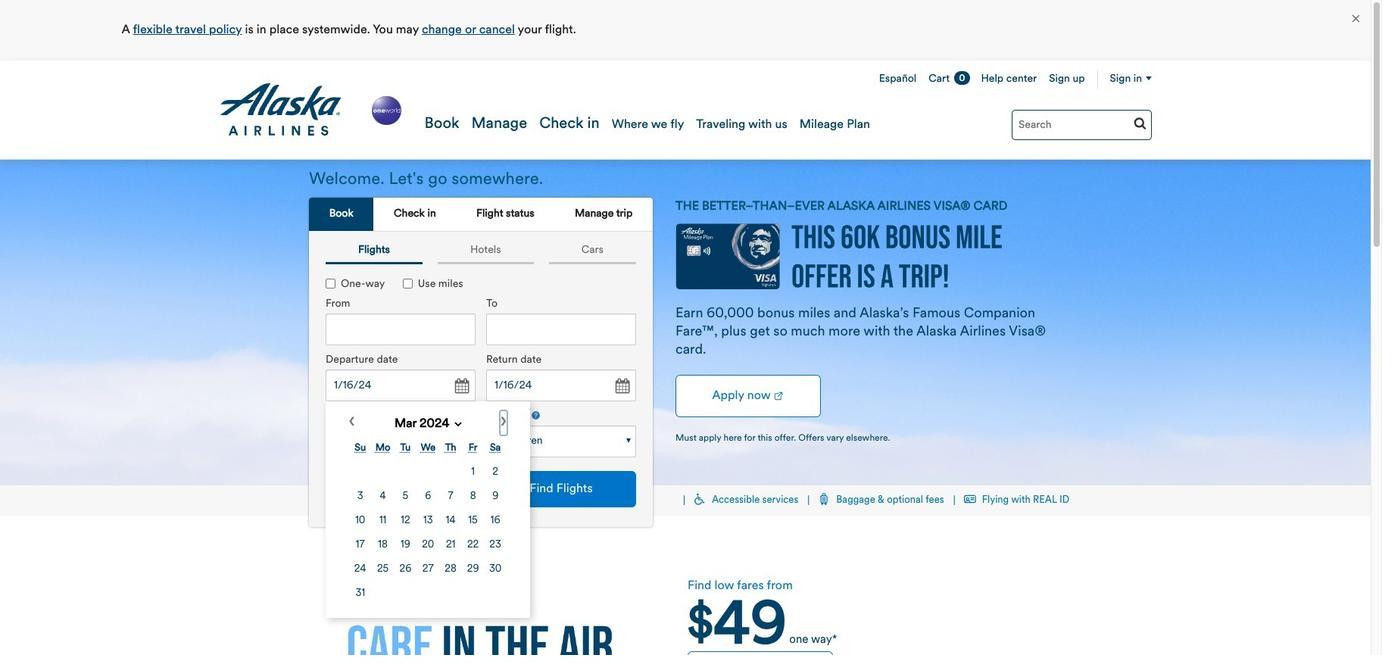 Task type: vqa. For each thing, say whether or not it's contained in the screenshot.
the bottom tab list
yes



Task type: describe. For each thing, give the bounding box(es) containing it.
2 open datepicker image from the left
[[611, 376, 632, 397]]

oneworld logo image
[[369, 93, 404, 128]]

1 row from the top
[[350, 461, 506, 484]]

0 vertical spatial tab list
[[309, 198, 653, 232]]

this 60k bonus mile offer is a trip. element
[[0, 160, 1371, 485]]

alaska airlines credit card. image
[[676, 223, 780, 298]]

5 row from the top
[[350, 558, 506, 581]]

3 row from the top
[[350, 510, 506, 533]]

alaska airlines logo image
[[219, 83, 342, 136]]

this 60k bonus mile offer is a trip. image
[[791, 224, 1002, 288]]

6 row from the top
[[350, 583, 506, 605]]

search button image
[[1134, 117, 1147, 129]]

the most care in the air starts here. element
[[309, 577, 650, 655]]



Task type: locate. For each thing, give the bounding box(es) containing it.
1 vertical spatial tab list
[[318, 239, 644, 265]]

open datepicker image
[[451, 376, 472, 397], [611, 376, 632, 397]]

cell
[[463, 461, 483, 484], [485, 461, 506, 484], [350, 486, 371, 508], [372, 486, 394, 508], [395, 486, 416, 508], [417, 486, 439, 508], [440, 486, 461, 508], [463, 486, 483, 508], [485, 486, 506, 508], [350, 510, 371, 533], [372, 510, 394, 533], [395, 510, 416, 533], [417, 510, 439, 533], [440, 510, 461, 533], [463, 510, 483, 533], [485, 510, 506, 533], [350, 534, 371, 557], [372, 534, 394, 557], [395, 534, 416, 557], [417, 534, 439, 557], [440, 534, 461, 557], [463, 534, 483, 557], [485, 534, 506, 557], [350, 558, 371, 581], [372, 558, 394, 581], [395, 558, 416, 581], [417, 558, 439, 581], [440, 558, 461, 581], [463, 558, 483, 581], [485, 558, 506, 581], [350, 583, 371, 605]]

2 row from the top
[[350, 486, 506, 508]]

0 horizontal spatial open datepicker image
[[451, 376, 472, 397]]

4 row from the top
[[350, 534, 506, 557]]

grid
[[348, 436, 507, 607]]

None text field
[[326, 314, 476, 346]]

1 horizontal spatial open datepicker image
[[611, 376, 632, 397]]

None text field
[[486, 314, 636, 346], [326, 370, 476, 402], [486, 370, 636, 402], [486, 314, 636, 346], [326, 370, 476, 402], [486, 370, 636, 402]]

None checkbox
[[403, 279, 413, 289]]

Search text field
[[1012, 110, 1152, 140]]

1 open datepicker image from the left
[[451, 376, 472, 397]]

tab list
[[309, 198, 653, 232], [318, 239, 644, 265]]

None checkbox
[[326, 279, 335, 289]]

form
[[314, 261, 641, 618]]

row
[[350, 461, 506, 484], [350, 486, 506, 508], [350, 510, 506, 533], [350, 534, 506, 557], [350, 558, 506, 581], [350, 583, 506, 605]]



